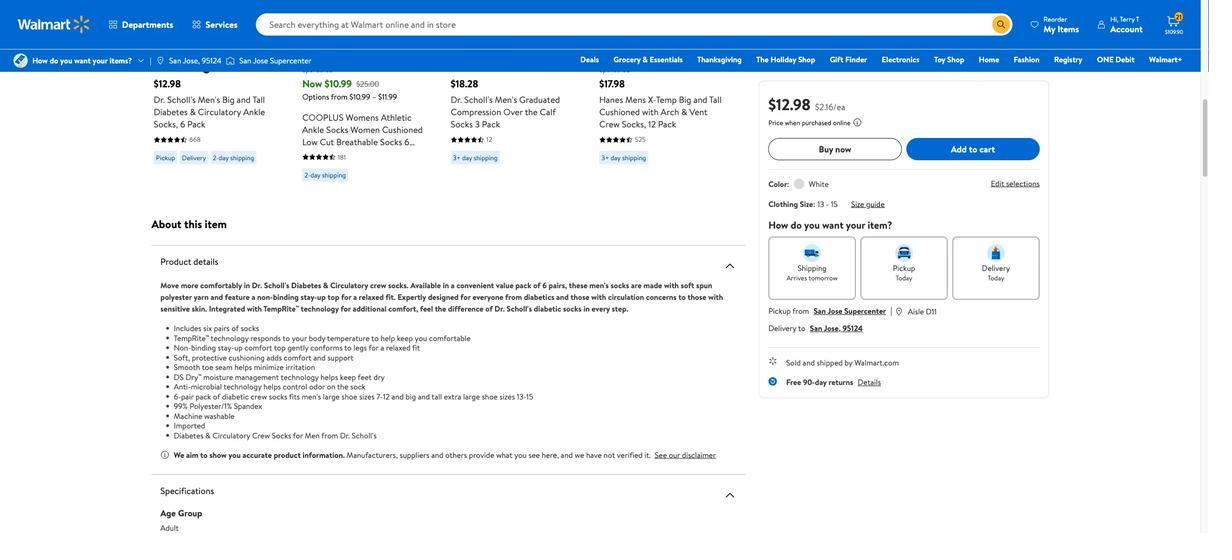 Task type: locate. For each thing, give the bounding box(es) containing it.
to left the legs
[[345, 343, 352, 354]]

want down - on the top of the page
[[823, 218, 844, 232]]

comfortable
[[429, 333, 471, 344]]

0 horizontal spatial  image
[[13, 54, 28, 68]]

0 horizontal spatial men's
[[198, 94, 220, 106]]

of
[[534, 280, 541, 291], [486, 303, 493, 314], [232, 323, 239, 334], [213, 392, 220, 402]]

3 pack from the left
[[659, 118, 677, 131]]

of up diabetics
[[534, 280, 541, 291]]

0 horizontal spatial crew
[[251, 392, 267, 402]]

the down designed
[[435, 303, 447, 314]]

0 vertical spatial circulatory
[[198, 106, 241, 118]]

0 vertical spatial relaxed
[[359, 292, 384, 303]]

suppliers
[[400, 450, 430, 461]]

1 vertical spatial keep
[[340, 372, 356, 383]]

want for item?
[[823, 218, 844, 232]]

size guide
[[852, 199, 885, 210]]

today down intent image for delivery
[[988, 273, 1005, 283]]

1 socks, from the left
[[154, 118, 178, 131]]

2 product group from the left
[[302, 0, 427, 187]]

0 vertical spatial temprite™
[[264, 303, 299, 314]]

for right the legs
[[369, 343, 379, 354]]

delivery for delivery to san jose, 95124
[[769, 323, 797, 334]]

1 3+ day shipping from the left
[[453, 153, 498, 163]]

0 horizontal spatial size
[[800, 199, 814, 210]]

0 horizontal spatial tall
[[253, 94, 265, 106]]

2 horizontal spatial in
[[584, 303, 590, 314]]

1 horizontal spatial crew
[[600, 118, 620, 131]]

want left items?
[[74, 55, 91, 66]]

0 vertical spatial jose
[[253, 55, 268, 66]]

scholl's up manufacturers,
[[352, 431, 377, 441]]

from up delivery to san jose, 95124
[[793, 306, 810, 317]]

soft
[[681, 280, 695, 291]]

size left guide
[[852, 199, 865, 210]]

dr. inside $18.28 dr. scholl's men's graduated compression over the calf socks 3 pack
[[451, 94, 462, 106]]

1 vertical spatial men's
[[302, 392, 321, 402]]

top left gently in the bottom of the page
[[274, 343, 286, 354]]

1 horizontal spatial the
[[435, 303, 447, 314]]

gently
[[288, 343, 309, 354]]

we
[[575, 450, 585, 461]]

for left the men
[[293, 431, 303, 441]]

intent image for delivery image
[[988, 245, 1006, 263]]

temprite™ up soft,
[[174, 333, 209, 344]]

free
[[787, 377, 802, 388]]

men
[[305, 431, 320, 441]]

0 horizontal spatial your
[[93, 55, 108, 66]]

3+ for $17.98
[[602, 153, 610, 163]]

hanes
[[600, 94, 624, 106]]

circulatory up 668
[[198, 106, 241, 118]]

socks
[[611, 280, 630, 291], [563, 303, 582, 314], [241, 323, 259, 334], [269, 392, 287, 402]]

0 vertical spatial pack
[[516, 280, 532, 291]]

from inside pickup from san jose supercenter |
[[793, 306, 810, 317]]

1 horizontal spatial 12
[[487, 135, 492, 145]]

1 vertical spatial your
[[847, 218, 866, 232]]

diabetic down diabetics
[[534, 303, 562, 314]]

in
[[244, 280, 250, 291], [443, 280, 449, 291], [584, 303, 590, 314]]

1 today from the left
[[896, 273, 913, 283]]

668
[[189, 135, 201, 145]]

temprite™ inside move more comfortably in dr. scholl's diabetes & circulatory crew socks. available in a convenient value pack of 6 pairs, these men's socks are made with soft spun polyester yarn and feature a non-binding stay-up top for a relaxed fit. expertly designed for everyone from diabetics and those with circulation concerns to those with sensitive skin. integrated with temprite™ technology for additional comfort, feel the difference of dr. scholl's diabetic socks in every step.
[[264, 303, 299, 314]]

$11.99
[[378, 92, 397, 103]]

2 big from the left
[[679, 94, 692, 106]]

about this item
[[152, 216, 227, 232]]

 image for how
[[13, 54, 28, 68]]

1 horizontal spatial big
[[679, 94, 692, 106]]

pack right value
[[516, 280, 532, 291]]

0 horizontal spatial jose,
[[183, 55, 200, 66]]

1 horizontal spatial do
[[791, 218, 802, 232]]

3+ for dr.
[[453, 153, 461, 163]]

how for how do you want your item?
[[769, 218, 789, 232]]

you inside includes six pairs of socks temprite™ technology responds to your body temperature to help keep you comfortable non-binding stay-up comfort top gently conforms to legs for a relaxed fit soft, protective cushioning adds comfort and support smooth toe seam helps minimize irritation ds dry™ moisture management technology helps keep feet dry anti-microbial technology helps control odor on the sock 6-pair pack of diabetic crew socks fits men's large shoe sizes 7-12 and big and tall extra large shoe sizes 13-15 99% polyester/1% spandex machine washable imported diabetes & circulatory crew socks for men from dr. scholl's
[[415, 333, 427, 344]]

san jose supercenter
[[239, 55, 312, 66]]

1 vertical spatial pack
[[196, 392, 211, 402]]

size
[[800, 199, 814, 210], [852, 199, 865, 210]]

circulatory inside includes six pairs of socks temprite™ technology responds to your body temperature to help keep you comfortable non-binding stay-up comfort top gently conforms to legs for a relaxed fit soft, protective cushioning adds comfort and support smooth toe seam helps minimize irritation ds dry™ moisture management technology helps keep feet dry anti-microbial technology helps control odor on the sock 6-pair pack of diabetic crew socks fits men's large shoe sizes 7-12 and big and tall extra large shoe sizes 13-15 99% polyester/1% spandex machine washable imported diabetes & circulatory crew socks for men from dr. scholl's
[[213, 431, 250, 441]]

shipping
[[230, 153, 254, 163], [474, 153, 498, 163], [623, 153, 647, 163], [322, 171, 346, 180]]

toy shop link
[[930, 54, 970, 65]]

& up 668
[[190, 106, 196, 118]]

the inside includes six pairs of socks temprite™ technology responds to your body temperature to help keep you comfortable non-binding stay-up comfort top gently conforms to legs for a relaxed fit soft, protective cushioning adds comfort and support smooth toe seam helps minimize irritation ds dry™ moisture management technology helps keep feet dry anti-microbial technology helps control odor on the sock 6-pair pack of diabetic crew socks fits men's large shoe sizes 7-12 and big and tall extra large shoe sizes 13-15 99% polyester/1% spandex machine washable imported diabetes & circulatory crew socks for men from dr. scholl's
[[337, 382, 349, 393]]

socks, inside the $12.98 dr. scholl's men's big and tall diabetes & circulatory ankle socks, 6 pack
[[154, 118, 178, 131]]

1 horizontal spatial large
[[464, 392, 480, 402]]

1 vertical spatial $12.98
[[769, 93, 811, 115]]

pack
[[187, 118, 206, 131], [482, 118, 500, 131], [659, 118, 677, 131]]

 image
[[156, 56, 165, 65]]

relaxed up additional
[[359, 292, 384, 303]]

1 horizontal spatial your
[[292, 333, 307, 344]]

7-
[[377, 392, 383, 402]]

how for how do you want your items?
[[32, 55, 48, 66]]

delivery down intent image for delivery
[[983, 263, 1011, 274]]

supercenter up san jose, 95124 button
[[845, 306, 887, 317]]

how down walmart image
[[32, 55, 48, 66]]

+2
[[498, 62, 505, 71]]

0 horizontal spatial supercenter
[[270, 55, 312, 66]]

2- down pairs
[[305, 171, 311, 180]]

pack down temp
[[659, 118, 677, 131]]

& left 'vent'
[[682, 106, 688, 118]]

dry
[[374, 372, 385, 383]]

2 vertical spatial your
[[292, 333, 307, 344]]

guide
[[867, 199, 885, 210]]

2 horizontal spatial pack
[[659, 118, 677, 131]]

1 vertical spatial jose
[[828, 306, 843, 317]]

responds
[[251, 333, 281, 344]]

3+ day shipping
[[453, 153, 498, 163], [602, 153, 647, 163]]

the right on
[[337, 382, 349, 393]]

reorder my items
[[1044, 14, 1080, 35]]

1 horizontal spatial cushioned
[[600, 106, 640, 118]]

delivery down 668
[[182, 153, 206, 163]]

shop right "toy"
[[948, 54, 965, 65]]

1 horizontal spatial those
[[688, 292, 707, 303]]

product
[[161, 256, 191, 268]]

are
[[632, 280, 642, 291]]

pack inside the $12.98 dr. scholl's men's big and tall diabetes & circulatory ankle socks, 6 pack
[[187, 118, 206, 131]]

0 horizontal spatial shoe
[[342, 392, 358, 402]]

crew down management
[[251, 392, 267, 402]]

product group containing $18.28
[[451, 0, 575, 187]]

diabetes inside move more comfortably in dr. scholl's diabetes & circulatory crew socks. available in a convenient value pack of 6 pairs, these men's socks are made with soft spun polyester yarn and feature a non-binding stay-up top for a relaxed fit. expertly designed for everyone from diabetics and those with circulation concerns to those with sensitive skin. integrated with temprite™ technology for additional comfort, feel the difference of dr. scholl's diabetic socks in every step.
[[291, 280, 321, 291]]

debit
[[1116, 54, 1135, 65]]

2 vertical spatial diabetes
[[174, 431, 204, 441]]

1 vertical spatial :
[[814, 199, 816, 210]]

up inside includes six pairs of socks temprite™ technology responds to your body temperature to help keep you comfortable non-binding stay-up comfort top gently conforms to legs for a relaxed fit soft, protective cushioning adds comfort and support smooth toe seam helps minimize irritation ds dry™ moisture management technology helps keep feet dry anti-microbial technology helps control odor on the sock 6-pair pack of diabetic crew socks fits men's large shoe sizes 7-12 and big and tall extra large shoe sizes 13-15 99% polyester/1% spandex machine washable imported diabetes & circulatory crew socks for men from dr. scholl's
[[234, 343, 243, 354]]

the left the calf
[[525, 106, 538, 118]]

product group containing $12.98
[[154, 0, 278, 187]]

now
[[302, 77, 322, 91]]

temp
[[656, 94, 677, 106]]

your for item?
[[847, 218, 866, 232]]

0 vertical spatial ankle
[[243, 106, 265, 118]]

0 horizontal spatial temprite™
[[174, 333, 209, 344]]

socks, inside sponsored $17.98 hanes mens x-temp big and tall cushioned with arch & vent crew socks, 12 pack
[[622, 118, 647, 131]]

men's inside the $12.98 dr. scholl's men's big and tall diabetes & circulatory ankle socks, 6 pack
[[198, 94, 220, 106]]

jose, left black icon
[[183, 55, 200, 66]]

1 size from the left
[[800, 199, 814, 210]]

sponsored inside sponsored $17.98 hanes mens x-temp big and tall cushioned with arch & vent crew socks, 12 pack
[[600, 65, 630, 75]]

electronics link
[[877, 54, 925, 65]]

the inside $18.28 dr. scholl's men's graduated compression over the calf socks 3 pack
[[525, 106, 538, 118]]

0 vertical spatial 12
[[649, 118, 656, 131]]

from inside sponsored now $10.99 $25.00 options from $10.99 – $11.99
[[331, 92, 348, 103]]

sponsored inside sponsored now $10.99 $25.00 options from $10.99 – $11.99
[[302, 65, 333, 75]]

1 horizontal spatial 6
[[405, 136, 410, 148]]

crew
[[600, 118, 620, 131], [252, 431, 270, 441]]

today for delivery
[[988, 273, 1005, 283]]

you left comfortable
[[415, 333, 427, 344]]

up left responds
[[234, 343, 243, 354]]

0 vertical spatial the
[[525, 106, 538, 118]]

0 vertical spatial cushioned
[[600, 106, 640, 118]]

sponsored for $17.98
[[600, 65, 630, 75]]

delivery
[[182, 153, 206, 163], [983, 263, 1011, 274], [769, 323, 797, 334]]

1 large from the left
[[323, 392, 340, 402]]

how do you want your item?
[[769, 218, 893, 232]]

12 down dry
[[383, 392, 390, 402]]

in up designed
[[443, 280, 449, 291]]

shoe right on
[[342, 392, 358, 402]]

12 inside sponsored $17.98 hanes mens x-temp big and tall cushioned with arch & vent crew socks, 12 pack
[[649, 118, 656, 131]]

1 horizontal spatial $12.98
[[769, 93, 811, 115]]

my
[[1044, 23, 1056, 35]]

stay- up seam
[[218, 343, 234, 354]]

cushioned down $11.99
[[382, 124, 423, 136]]

and inside the $12.98 dr. scholl's men's big and tall diabetes & circulatory ankle socks, 6 pack
[[237, 94, 251, 106]]

a left non-
[[252, 292, 256, 303]]

1 vertical spatial top
[[274, 343, 286, 354]]

specifications image
[[724, 489, 737, 503]]

2 today from the left
[[988, 273, 1005, 283]]

and left others
[[432, 450, 444, 461]]

$10.99 left –
[[350, 92, 371, 103]]

1 horizontal spatial temprite™
[[264, 303, 299, 314]]

helps down minimize
[[264, 382, 281, 393]]

0 vertical spatial men's
[[590, 280, 609, 291]]

san
[[169, 55, 181, 66], [239, 55, 252, 66], [814, 306, 827, 317], [811, 323, 823, 334]]

and inside sponsored $17.98 hanes mens x-temp big and tall cushioned with arch & vent crew socks, 12 pack
[[694, 94, 708, 106]]

from right the men
[[322, 431, 338, 441]]

with
[[643, 106, 659, 118], [665, 280, 679, 291], [592, 292, 607, 303], [709, 292, 724, 303], [247, 303, 262, 314]]

scholl's down the $18.28
[[465, 94, 493, 106]]

0 vertical spatial pickup
[[156, 153, 175, 163]]

2 sponsored from the left
[[600, 65, 630, 75]]

pickup today
[[894, 263, 916, 283]]

supercenter inside pickup from san jose supercenter |
[[845, 306, 887, 317]]

1 vertical spatial binding
[[191, 343, 216, 354]]

95124 down services dropdown button
[[202, 55, 222, 66]]

1 pack from the left
[[187, 118, 206, 131]]

imported
[[174, 421, 205, 432]]

95124 down san jose supercenter button
[[843, 323, 864, 334]]

tall right 'vent'
[[710, 94, 722, 106]]

0 vertical spatial crew
[[600, 118, 620, 131]]

do
[[50, 55, 58, 66], [791, 218, 802, 232]]

$12.98 inside the $12.98 dr. scholl's men's big and tall diabetes & circulatory ankle socks, 6 pack
[[154, 77, 181, 91]]

socks down these
[[563, 303, 582, 314]]

technology up fits
[[281, 372, 319, 383]]

cooplus womens athletic ankle socks women cushioned low cut breathable socks 6 pairs image
[[302, 0, 406, 48]]

temperature
[[327, 333, 370, 344]]

 image right black icon
[[226, 55, 235, 66]]

1 horizontal spatial comfort
[[284, 353, 312, 363]]

2 horizontal spatial your
[[847, 218, 866, 232]]

technology up spandex
[[224, 382, 262, 393]]

compression
[[451, 106, 502, 118]]

manufacturers,
[[347, 450, 398, 461]]

men's for $18.28
[[495, 94, 518, 106]]

0 horizontal spatial |
[[150, 55, 152, 66]]

today inside pickup today
[[896, 273, 913, 283]]

delivery to san jose, 95124
[[769, 323, 864, 334]]

dr. scholl's men's big and tall diabetes & circulatory ankle socks, 6 pack image
[[154, 0, 257, 48]]

1 horizontal spatial sponsored
[[600, 65, 630, 75]]

2 men's from the left
[[495, 94, 518, 106]]

$12.98 for $12.98 dr. scholl's men's big and tall diabetes & circulatory ankle socks, 6 pack
[[154, 77, 181, 91]]

here,
[[542, 450, 559, 461]]

large left sock
[[323, 392, 340, 402]]

big down white icon
[[222, 94, 235, 106]]

to down pickup from san jose supercenter |
[[799, 323, 806, 334]]

pickup inside pickup from san jose supercenter |
[[769, 306, 791, 317]]

1 vertical spatial 2-day shipping
[[305, 171, 346, 180]]

circulatory up additional
[[330, 280, 368, 291]]

reorder
[[1044, 14, 1068, 24]]

helps
[[235, 362, 252, 373], [321, 372, 338, 383], [264, 382, 281, 393]]

4 product group from the left
[[600, 0, 724, 187]]

0 horizontal spatial ankle
[[243, 106, 265, 118]]

cushioned inside cooplus womens athletic ankle socks women cushioned low cut breathable socks 6 pairs
[[382, 124, 423, 136]]

3 product group from the left
[[451, 0, 575, 187]]

tall inside the $12.98 dr. scholl's men's big and tall diabetes & circulatory ankle socks, 6 pack
[[253, 94, 265, 106]]

0 horizontal spatial 3+
[[453, 153, 461, 163]]

binding inside includes six pairs of socks temprite™ technology responds to your body temperature to help keep you comfortable non-binding stay-up comfort top gently conforms to legs for a relaxed fit soft, protective cushioning adds comfort and support smooth toe seam helps minimize irritation ds dry™ moisture management technology helps keep feet dry anti-microbial technology helps control odor on the sock 6-pair pack of diabetic crew socks fits men's large shoe sizes 7-12 and big and tall extra large shoe sizes 13-15 99% polyester/1% spandex machine washable imported diabetes & circulatory crew socks for men from dr. scholl's
[[191, 343, 216, 354]]

relaxed left fit
[[386, 343, 411, 354]]

1 product group from the left
[[154, 0, 278, 187]]

details
[[194, 256, 219, 268]]

diabetic inside move more comfortably in dr. scholl's diabetes & circulatory crew socks. available in a convenient value pack of 6 pairs, these men's socks are made with soft spun polyester yarn and feature a non-binding stay-up top for a relaxed fit. expertly designed for everyone from diabetics and those with circulation concerns to those with sensitive skin. integrated with temprite™ technology for additional comfort, feel the difference of dr. scholl's diabetic socks in every step.
[[534, 303, 562, 314]]

diabetes inside includes six pairs of socks temprite™ technology responds to your body temperature to help keep you comfortable non-binding stay-up comfort top gently conforms to legs for a relaxed fit soft, protective cushioning adds comfort and support smooth toe seam helps minimize irritation ds dry™ moisture management technology helps keep feet dry anti-microbial technology helps control odor on the sock 6-pair pack of diabetic crew socks fits men's large shoe sizes 7-12 and big and tall extra large shoe sizes 13-15 99% polyester/1% spandex machine washable imported diabetes & circulatory crew socks for men from dr. scholl's
[[174, 431, 204, 441]]

circulatory down washable
[[213, 431, 250, 441]]

to right aim
[[200, 450, 208, 461]]

pack right pair
[[196, 392, 211, 402]]

helps right seam
[[235, 362, 252, 373]]

hi, terry t account
[[1111, 14, 1144, 35]]

today inside delivery today
[[988, 273, 1005, 283]]

& up body
[[323, 280, 329, 291]]

cushioned down $17.98
[[600, 106, 640, 118]]

pairs
[[214, 323, 230, 334]]

large
[[323, 392, 340, 402], [464, 392, 480, 402]]

stay- up body
[[301, 292, 317, 303]]

1 vertical spatial supercenter
[[845, 306, 887, 317]]

concerns
[[646, 292, 677, 303]]

pack inside sponsored $17.98 hanes mens x-temp big and tall cushioned with arch & vent crew socks, 12 pack
[[659, 118, 677, 131]]

0 vertical spatial 6
[[180, 118, 185, 131]]

items?
[[110, 55, 132, 66]]

the
[[525, 106, 538, 118], [435, 303, 447, 314], [337, 382, 349, 393]]

& inside the grocery & essentials link
[[643, 54, 648, 65]]

1 tall from the left
[[253, 94, 265, 106]]

binding up toe
[[191, 343, 216, 354]]

group
[[178, 508, 202, 520]]

1 horizontal spatial socks,
[[622, 118, 647, 131]]

tomorrow
[[809, 273, 838, 283]]

socks right pairs
[[241, 323, 259, 334]]

0 horizontal spatial big
[[222, 94, 235, 106]]

1 sponsored from the left
[[302, 65, 333, 75]]

value
[[496, 280, 514, 291]]

management
[[235, 372, 279, 383]]

the
[[757, 54, 769, 65]]

0 vertical spatial up
[[317, 292, 326, 303]]

6 inside cooplus womens athletic ankle socks women cushioned low cut breathable socks 6 pairs
[[405, 136, 410, 148]]

2 those from the left
[[688, 292, 707, 303]]

socks.
[[388, 280, 409, 291]]

$10.99 up the options
[[325, 77, 352, 91]]

anti-
[[174, 382, 191, 393]]

2 pack from the left
[[482, 118, 500, 131]]

1 vertical spatial circulatory
[[330, 280, 368, 291]]

size left 13
[[800, 199, 814, 210]]

pack inside $18.28 dr. scholl's men's graduated compression over the calf socks 3 pack
[[482, 118, 500, 131]]

athletic
[[381, 111, 412, 124]]

do down walmart image
[[50, 55, 58, 66]]

1 horizontal spatial in
[[443, 280, 449, 291]]

you down 13
[[805, 218, 820, 232]]

0 horizontal spatial delivery
[[182, 153, 206, 163]]

0 vertical spatial keep
[[397, 333, 413, 344]]

up up body
[[317, 292, 326, 303]]

white image
[[221, 65, 230, 74]]

1 horizontal spatial jose
[[828, 306, 843, 317]]

your for items?
[[93, 55, 108, 66]]

polyester
[[161, 292, 192, 303]]

0 vertical spatial :
[[788, 179, 790, 190]]

1 horizontal spatial supercenter
[[845, 306, 887, 317]]

in left every on the bottom
[[584, 303, 590, 314]]

1 vertical spatial crew
[[251, 392, 267, 402]]

1 vertical spatial delivery
[[983, 263, 1011, 274]]

0 vertical spatial want
[[74, 55, 91, 66]]

men's inside $18.28 dr. scholl's men's graduated compression over the calf socks 3 pack
[[495, 94, 518, 106]]

scholl's
[[167, 94, 196, 106], [465, 94, 493, 106], [264, 280, 290, 291], [507, 303, 532, 314], [352, 431, 377, 441]]

0 vertical spatial 2-
[[213, 153, 219, 163]]

san up delivery to san jose, 95124
[[814, 306, 827, 317]]

deals link
[[576, 54, 604, 65]]

2 vertical spatial 12
[[383, 392, 390, 402]]

delivery up sold
[[769, 323, 797, 334]]

big inside the $12.98 dr. scholl's men's big and tall diabetes & circulatory ankle socks, 6 pack
[[222, 94, 235, 106]]

1 vertical spatial relaxed
[[386, 343, 411, 354]]

1 horizontal spatial today
[[988, 273, 1005, 283]]

2 3+ from the left
[[602, 153, 610, 163]]

now
[[836, 143, 852, 155]]

crew up fit.
[[370, 280, 387, 291]]

delivery for delivery today
[[983, 263, 1011, 274]]

legal information image
[[853, 118, 862, 127]]

scholl's inside includes six pairs of socks temprite™ technology responds to your body temperature to help keep you comfortable non-binding stay-up comfort top gently conforms to legs for a relaxed fit soft, protective cushioning adds comfort and support smooth toe seam helps minimize irritation ds dry™ moisture management technology helps keep feet dry anti-microbial technology helps control odor on the sock 6-pair pack of diabetic crew socks fits men's large shoe sizes 7-12 and big and tall extra large shoe sizes 13-15 99% polyester/1% spandex machine washable imported diabetes & circulatory crew socks for men from dr. scholl's
[[352, 431, 377, 441]]

toy shop
[[935, 54, 965, 65]]

$10.99
[[325, 77, 352, 91], [350, 92, 371, 103]]

1 horizontal spatial pack
[[482, 118, 500, 131]]

those down spun
[[688, 292, 707, 303]]

1 horizontal spatial 3+
[[602, 153, 610, 163]]

departments
[[122, 18, 173, 31]]

2 3+ day shipping from the left
[[602, 153, 647, 163]]

top inside move more comfortably in dr. scholl's diabetes & circulatory crew socks. available in a convenient value pack of 6 pairs, these men's socks are made with soft spun polyester yarn and feature a non-binding stay-up top for a relaxed fit. expertly designed for everyone from diabetics and those with circulation concerns to those with sensitive skin. integrated with temprite™ technology for additional comfort, feel the difference of dr. scholl's diabetic socks in every step.
[[328, 292, 340, 303]]

dr.
[[154, 94, 165, 106], [451, 94, 462, 106], [252, 280, 262, 291], [495, 303, 505, 314], [340, 431, 350, 441]]

2 vertical spatial delivery
[[769, 323, 797, 334]]

0 horizontal spatial jose
[[253, 55, 268, 66]]

feel
[[420, 303, 433, 314]]

1 horizontal spatial men's
[[495, 94, 518, 106]]

0 horizontal spatial shop
[[799, 54, 816, 65]]

gift finder link
[[825, 54, 873, 65]]

1 horizontal spatial 3+ day shipping
[[602, 153, 647, 163]]

yarn
[[194, 292, 209, 303]]

scholl's inside the $12.98 dr. scholl's men's big and tall diabetes & circulatory ankle socks, 6 pack
[[167, 94, 196, 106]]

3+ day shipping down "525"
[[602, 153, 647, 163]]

temprite™ down non-
[[264, 303, 299, 314]]

1 men's from the left
[[198, 94, 220, 106]]

move more comfortably in dr. scholl's diabetes & circulatory crew socks. available in a convenient value pack of 6 pairs, these men's socks are made with soft spun polyester yarn and feature a non-binding stay-up top for a relaxed fit. expertly designed for everyone from diabetics and those with circulation concerns to those with sensitive skin. integrated with temprite™ technology for additional comfort, feel the difference of dr. scholl's diabetic socks in every step.
[[161, 280, 724, 314]]

comfort right adds
[[284, 353, 312, 363]]

$12.98 down san jose, 95124
[[154, 77, 181, 91]]

helps down support
[[321, 372, 338, 383]]

hanes mens x-temp big and tall cushioned with arch & vent crew socks, 12 pack image
[[600, 0, 703, 48]]

2 tall from the left
[[710, 94, 722, 106]]

12 inside includes six pairs of socks temprite™ technology responds to your body temperature to help keep you comfortable non-binding stay-up comfort top gently conforms to legs for a relaxed fit soft, protective cushioning adds comfort and support smooth toe seam helps minimize irritation ds dry™ moisture management technology helps keep feet dry anti-microbial technology helps control odor on the sock 6-pair pack of diabetic crew socks fits men's large shoe sizes 7-12 and big and tall extra large shoe sizes 13-15 99% polyester/1% spandex machine washable imported diabetes & circulatory crew socks for men from dr. scholl's
[[383, 392, 390, 402]]

circulatory inside the $12.98 dr. scholl's men's big and tall diabetes & circulatory ankle socks, 6 pack
[[198, 106, 241, 118]]

age group
[[161, 508, 202, 520]]

breathable
[[336, 136, 378, 148]]

0 horizontal spatial crew
[[252, 431, 270, 441]]

odor
[[309, 382, 325, 393]]

1 big from the left
[[222, 94, 235, 106]]

1 horizontal spatial ankle
[[302, 124, 324, 136]]

binding up responds
[[273, 292, 299, 303]]

delivery for delivery
[[182, 153, 206, 163]]

protective
[[192, 353, 227, 363]]

1 vertical spatial 2-
[[305, 171, 311, 180]]

shop
[[799, 54, 816, 65], [948, 54, 965, 65]]

crew
[[370, 280, 387, 291], [251, 392, 267, 402]]

clothing
[[769, 199, 799, 210]]

0 vertical spatial 95124
[[202, 55, 222, 66]]

0 vertical spatial do
[[50, 55, 58, 66]]

to
[[970, 143, 978, 155], [679, 292, 686, 303], [799, 323, 806, 334], [283, 333, 290, 344], [372, 333, 379, 344], [345, 343, 352, 354], [200, 450, 208, 461]]

0 vertical spatial binding
[[273, 292, 299, 303]]

 image
[[13, 54, 28, 68], [226, 55, 235, 66]]

shop right holiday
[[799, 54, 816, 65]]

0 vertical spatial top
[[328, 292, 340, 303]]

1 vertical spatial how
[[769, 218, 789, 232]]

1 3+ from the left
[[453, 153, 461, 163]]

2-
[[213, 153, 219, 163], [305, 171, 311, 180]]

1 vertical spatial stay-
[[218, 343, 234, 354]]

| right items?
[[150, 55, 152, 66]]

edit selections
[[992, 178, 1041, 189]]

1 vertical spatial crew
[[252, 431, 270, 441]]

socks left fits
[[269, 392, 287, 402]]

1 vertical spatial do
[[791, 218, 802, 232]]

a right the legs
[[381, 343, 384, 354]]

2 socks, from the left
[[622, 118, 647, 131]]

product group
[[154, 0, 278, 187], [302, 0, 427, 187], [451, 0, 575, 187], [600, 0, 724, 187]]

men's left graduated
[[495, 94, 518, 106]]

men's for $12.98
[[198, 94, 220, 106]]

six
[[203, 323, 212, 334]]

0 vertical spatial delivery
[[182, 153, 206, 163]]



Task type: vqa. For each thing, say whether or not it's contained in the screenshot.
$18.28
yes



Task type: describe. For each thing, give the bounding box(es) containing it.
account
[[1111, 23, 1144, 35]]

free 90-day returns details
[[787, 377, 882, 388]]

we aim to show you accurate product information. manufacturers, suppliers and others provide what you see here, and we have not verified it. see our disclaimer
[[174, 450, 717, 461]]

6 inside the $12.98 dr. scholl's men's big and tall diabetes & circulatory ankle socks, 6 pack
[[180, 118, 185, 131]]

san right white icon
[[239, 55, 252, 66]]

with up concerns
[[665, 280, 679, 291]]

deals
[[581, 54, 599, 65]]

intent image for pickup image
[[896, 245, 914, 263]]

Walmart Site-Wide search field
[[256, 13, 1013, 36]]

shipping arrives tomorrow
[[787, 263, 838, 283]]

up inside move more comfortably in dr. scholl's diabetes & circulatory crew socks. available in a convenient value pack of 6 pairs, these men's socks are made with soft spun polyester yarn and feature a non-binding stay-up top for a relaxed fit. expertly designed for everyone from diabetics and those with circulation concerns to those with sensitive skin. integrated with temprite™ technology for additional comfort, feel the difference of dr. scholl's diabetic socks in every step.
[[317, 292, 326, 303]]

pack inside includes six pairs of socks temprite™ technology responds to your body temperature to help keep you comfortable non-binding stay-up comfort top gently conforms to legs for a relaxed fit soft, protective cushioning adds comfort and support smooth toe seam helps minimize irritation ds dry™ moisture management technology helps keep feet dry anti-microbial technology helps control odor on the sock 6-pair pack of diabetic crew socks fits men's large shoe sizes 7-12 and big and tall extra large shoe sizes 13-15 99% polyester/1% spandex machine washable imported diabetes & circulatory crew socks for men from dr. scholl's
[[196, 392, 211, 402]]

clothing size : 13 - 15
[[769, 199, 838, 210]]

fit.
[[386, 292, 396, 303]]

0 vertical spatial |
[[150, 55, 152, 66]]

by
[[845, 358, 853, 368]]

san jose, 95124
[[169, 55, 222, 66]]

1 vertical spatial jose,
[[824, 323, 841, 334]]

1 horizontal spatial helps
[[264, 382, 281, 393]]

2 large from the left
[[464, 392, 480, 402]]

Search search field
[[256, 13, 1013, 36]]

sensitive
[[161, 303, 190, 314]]

0 vertical spatial supercenter
[[270, 55, 312, 66]]

a up additional
[[353, 292, 357, 303]]

convenient
[[457, 280, 494, 291]]

services
[[206, 18, 238, 31]]

product details image
[[724, 260, 737, 273]]

1 horizontal spatial 15
[[832, 199, 838, 210]]

spun
[[697, 280, 713, 291]]

2 size from the left
[[852, 199, 865, 210]]

crew inside includes six pairs of socks temprite™ technology responds to your body temperature to help keep you comfortable non-binding stay-up comfort top gently conforms to legs for a relaxed fit soft, protective cushioning adds comfort and support smooth toe seam helps minimize irritation ds dry™ moisture management technology helps keep feet dry anti-microbial technology helps control odor on the sock 6-pair pack of diabetic crew socks fits men's large shoe sizes 7-12 and big and tall extra large shoe sizes 13-15 99% polyester/1% spandex machine washable imported diabetes & circulatory crew socks for men from dr. scholl's
[[252, 431, 270, 441]]

thanksgiving
[[698, 54, 742, 65]]

add to cart
[[952, 143, 996, 155]]

men's inside includes six pairs of socks temprite™ technology responds to your body temperature to help keep you comfortable non-binding stay-up comfort top gently conforms to legs for a relaxed fit soft, protective cushioning adds comfort and support smooth toe seam helps minimize irritation ds dry™ moisture management technology helps keep feet dry anti-microbial technology helps control odor on the sock 6-pair pack of diabetic crew socks fits men's large shoe sizes 7-12 and big and tall extra large shoe sizes 13-15 99% polyester/1% spandex machine washable imported diabetes & circulatory crew socks for men from dr. scholl's
[[302, 392, 321, 402]]

socks inside includes six pairs of socks temprite™ technology responds to your body temperature to help keep you comfortable non-binding stay-up comfort top gently conforms to legs for a relaxed fit soft, protective cushioning adds comfort and support smooth toe seam helps minimize irritation ds dry™ moisture management technology helps keep feet dry anti-microbial technology helps control odor on the sock 6-pair pack of diabetic crew socks fits men's large shoe sizes 7-12 and big and tall extra large shoe sizes 13-15 99% polyester/1% spandex machine washable imported diabetes & circulatory crew socks for men from dr. scholl's
[[272, 431, 291, 441]]

control
[[283, 382, 308, 393]]

fits
[[289, 392, 300, 402]]

buy
[[819, 143, 834, 155]]

how do you want your items?
[[32, 55, 132, 66]]

buy now
[[819, 143, 852, 155]]

a up designed
[[451, 280, 455, 291]]

non-
[[257, 292, 273, 303]]

polyester/1%
[[190, 401, 232, 412]]

delivery today
[[983, 263, 1011, 283]]

3+ day shipping for $17.98
[[602, 153, 647, 163]]

of right pairs
[[232, 323, 239, 334]]

2 horizontal spatial helps
[[321, 372, 338, 383]]

 image for san
[[226, 55, 235, 66]]

walmart image
[[18, 16, 90, 33]]

to right responds
[[283, 333, 290, 344]]

do for how do you want your item?
[[791, 218, 802, 232]]

for up difference
[[461, 292, 471, 303]]

1 horizontal spatial 95124
[[843, 323, 864, 334]]

with down spun
[[709, 292, 724, 303]]

circulatory inside move more comfortably in dr. scholl's diabetes & circulatory crew socks. available in a convenient value pack of 6 pairs, these men's socks are made with soft spun polyester yarn and feature a non-binding stay-up top for a relaxed fit. expertly designed for everyone from diabetics and those with circulation concerns to those with sensitive skin. integrated with temprite™ technology for additional comfort, feel the difference of dr. scholl's diabetic socks in every step.
[[330, 280, 368, 291]]

price when purchased online
[[769, 118, 851, 128]]

stay- inside move more comfortably in dr. scholl's diabetes & circulatory crew socks. available in a convenient value pack of 6 pairs, these men's socks are made with soft spun polyester yarn and feature a non-binding stay-up top for a relaxed fit. expertly designed for everyone from diabetics and those with circulation concerns to those with sensitive skin. integrated with temprite™ technology for additional comfort, feel the difference of dr. scholl's diabetic socks in every step.
[[301, 292, 317, 303]]

product group containing now $10.99
[[302, 0, 427, 187]]

san down pickup from san jose supercenter |
[[811, 323, 823, 334]]

relaxed inside includes six pairs of socks temprite™ technology responds to your body temperature to help keep you comfortable non-binding stay-up comfort top gently conforms to legs for a relaxed fit soft, protective cushioning adds comfort and support smooth toe seam helps minimize irritation ds dry™ moisture management technology helps keep feet dry anti-microbial technology helps control odor on the sock 6-pair pack of diabetic crew socks fits men's large shoe sizes 7-12 and big and tall extra large shoe sizes 13-15 99% polyester/1% spandex machine washable imported diabetes & circulatory crew socks for men from dr. scholl's
[[386, 343, 411, 354]]

gift
[[830, 54, 844, 65]]

pickup for pickup
[[156, 153, 175, 163]]

color
[[769, 179, 788, 190]]

socks up circulation
[[611, 280, 630, 291]]

your inside includes six pairs of socks temprite™ technology responds to your body temperature to help keep you comfortable non-binding stay-up comfort top gently conforms to legs for a relaxed fit soft, protective cushioning adds comfort and support smooth toe seam helps minimize irritation ds dry™ moisture management technology helps keep feet dry anti-microbial technology helps control odor on the sock 6-pair pack of diabetic crew socks fits men's large shoe sizes 7-12 and big and tall extra large shoe sizes 13-15 99% polyester/1% spandex machine washable imported diabetes & circulatory crew socks for men from dr. scholl's
[[292, 333, 307, 344]]

womens
[[346, 111, 379, 124]]

dr. inside the $12.98 dr. scholl's men's big and tall diabetes & circulatory ankle socks, 6 pack
[[154, 94, 165, 106]]

conforms
[[311, 343, 343, 354]]

expertly
[[398, 292, 426, 303]]

black image
[[202, 65, 211, 74]]

2 sizes from the left
[[500, 392, 515, 402]]

and left big
[[392, 392, 404, 402]]

product group containing $17.98
[[600, 0, 724, 187]]

and left we
[[561, 450, 573, 461]]

525
[[635, 135, 646, 145]]

spandex
[[234, 401, 262, 412]]

support
[[328, 353, 354, 363]]

over
[[504, 106, 523, 118]]

and left tall
[[418, 392, 430, 402]]

irritation
[[286, 362, 315, 373]]

diabetes inside the $12.98 dr. scholl's men's big and tall diabetes & circulatory ankle socks, 6 pack
[[154, 106, 188, 118]]

socks inside $18.28 dr. scholl's men's graduated compression over the calf socks 3 pack
[[451, 118, 473, 131]]

1 those from the left
[[571, 292, 590, 303]]

for up 'temperature' at bottom
[[341, 292, 352, 303]]

0 horizontal spatial 95124
[[202, 55, 222, 66]]

low
[[302, 136, 318, 148]]

6 inside move more comfortably in dr. scholl's diabetes & circulatory crew socks. available in a convenient value pack of 6 pairs, these men's socks are made with soft spun polyester yarn and feature a non-binding stay-up top for a relaxed fit. expertly designed for everyone from diabetics and those with circulation concerns to those with sensitive skin. integrated with temprite™ technology for additional comfort, feel the difference of dr. scholl's diabetic socks in every step.
[[543, 280, 547, 291]]

items
[[1058, 23, 1080, 35]]

of down moisture
[[213, 392, 220, 402]]

skin.
[[192, 303, 207, 314]]

with up every on the bottom
[[592, 292, 607, 303]]

and down body
[[314, 353, 326, 363]]

pack inside move more comfortably in dr. scholl's diabetes & circulatory crew socks. available in a convenient value pack of 6 pairs, these men's socks are made with soft spun polyester yarn and feature a non-binding stay-up top for a relaxed fit. expertly designed for everyone from diabetics and those with circulation concerns to those with sensitive skin. integrated with temprite™ technology for additional comfort, feel the difference of dr. scholl's diabetic socks in every step.
[[516, 280, 532, 291]]

toe
[[202, 362, 213, 373]]

sponsored for now
[[302, 65, 333, 75]]

add
[[952, 143, 968, 155]]

dr. scholl's men's graduated compression over the calf socks 3 pack image
[[451, 0, 555, 48]]

& inside sponsored $17.98 hanes mens x-temp big and tall cushioned with arch & vent crew socks, 12 pack
[[682, 106, 688, 118]]

shipped
[[817, 358, 843, 368]]

the holiday shop link
[[752, 54, 821, 65]]

scholl's inside $18.28 dr. scholl's men's graduated compression over the calf socks 3 pack
[[465, 94, 493, 106]]

fit
[[413, 343, 420, 354]]

–
[[372, 92, 377, 103]]

show
[[210, 450, 227, 461]]

scholl's down diabetics
[[507, 303, 532, 314]]

tall
[[432, 392, 442, 402]]

and down pairs,
[[557, 292, 569, 303]]

seam
[[215, 362, 233, 373]]

+2 options
[[498, 62, 528, 71]]

& inside the $12.98 dr. scholl's men's big and tall diabetes & circulatory ankle socks, 6 pack
[[190, 106, 196, 118]]

with down non-
[[247, 303, 262, 314]]

0 horizontal spatial helps
[[235, 362, 252, 373]]

men's inside move more comfortably in dr. scholl's diabetes & circulatory crew socks. available in a convenient value pack of 6 pairs, these men's socks are made with soft spun polyester yarn and feature a non-binding stay-up top for a relaxed fit. expertly designed for everyone from diabetics and those with circulation concerns to those with sensitive skin. integrated with temprite™ technology for additional comfort, feel the difference of dr. scholl's diabetic socks in every step.
[[590, 280, 609, 291]]

scholl's up non-
[[264, 280, 290, 291]]

san inside pickup from san jose supercenter |
[[814, 306, 827, 317]]

san left black icon
[[169, 55, 181, 66]]

it.
[[645, 450, 651, 461]]

pairs,
[[549, 280, 567, 291]]

non-
[[174, 343, 191, 354]]

you right show
[[229, 450, 241, 461]]

big inside sponsored $17.98 hanes mens x-temp big and tall cushioned with arch & vent crew socks, 12 pack
[[679, 94, 692, 106]]

dry™
[[186, 372, 202, 383]]

crew inside move more comfortably in dr. scholl's diabetes & circulatory crew socks. available in a convenient value pack of 6 pairs, these men's socks are made with soft spun polyester yarn and feature a non-binding stay-up top for a relaxed fit. expertly designed for everyone from diabetics and those with circulation concerns to those with sensitive skin. integrated with temprite™ technology for additional comfort, feel the difference of dr. scholl's diabetic socks in every step.
[[370, 280, 387, 291]]

1 horizontal spatial keep
[[397, 333, 413, 344]]

gift finder
[[830, 54, 868, 65]]

with inside sponsored $17.98 hanes mens x-temp big and tall cushioned with arch & vent crew socks, 12 pack
[[643, 106, 659, 118]]

0 horizontal spatial comfort
[[245, 343, 272, 354]]

the inside move more comfortably in dr. scholl's diabetes & circulatory crew socks. available in a convenient value pack of 6 pairs, these men's socks are made with soft spun polyester yarn and feature a non-binding stay-up top for a relaxed fit. expertly designed for everyone from diabetics and those with circulation concerns to those with sensitive skin. integrated with temprite™ technology for additional comfort, feel the difference of dr. scholl's diabetic socks in every step.
[[435, 303, 447, 314]]

microbial
[[191, 382, 222, 393]]

$18.28 dr. scholl's men's graduated compression over the calf socks 3 pack
[[451, 77, 560, 131]]

-
[[827, 199, 830, 210]]

0 horizontal spatial 2-
[[213, 153, 219, 163]]

ankle inside cooplus womens athletic ankle socks women cushioned low cut breathable socks 6 pairs
[[302, 124, 324, 136]]

relaxed inside move more comfortably in dr. scholl's diabetes & circulatory crew socks. available in a convenient value pack of 6 pairs, these men's socks are made with soft spun polyester yarn and feature a non-binding stay-up top for a relaxed fit. expertly designed for everyone from diabetics and those with circulation concerns to those with sensitive skin. integrated with temprite™ technology for additional comfort, feel the difference of dr. scholl's diabetic socks in every step.
[[359, 292, 384, 303]]

temprite™ inside includes six pairs of socks temprite™ technology responds to your body temperature to help keep you comfortable non-binding stay-up comfort top gently conforms to legs for a relaxed fit soft, protective cushioning adds comfort and support smooth toe seam helps minimize irritation ds dry™ moisture management technology helps keep feet dry anti-microbial technology helps control odor on the sock 6-pair pack of diabetic crew socks fits men's large shoe sizes 7-12 and big and tall extra large shoe sizes 13-15 99% polyester/1% spandex machine washable imported diabetes & circulatory crew socks for men from dr. scholl's
[[174, 333, 209, 344]]

cut
[[320, 136, 334, 148]]

today for pickup
[[896, 273, 913, 283]]

from inside move more comfortably in dr. scholl's diabetes & circulatory crew socks. available in a convenient value pack of 6 pairs, these men's socks are made with soft spun polyester yarn and feature a non-binding stay-up top for a relaxed fit. expertly designed for everyone from diabetics and those with circulation concerns to those with sensitive skin. integrated with temprite™ technology for additional comfort, feel the difference of dr. scholl's diabetic socks in every step.
[[506, 292, 522, 303]]

holiday
[[771, 54, 797, 65]]

dr. inside includes six pairs of socks temprite™ technology responds to your body temperature to help keep you comfortable non-binding stay-up comfort top gently conforms to legs for a relaxed fit soft, protective cushioning adds comfort and support smooth toe seam helps minimize irritation ds dry™ moisture management technology helps keep feet dry anti-microbial technology helps control odor on the sock 6-pair pack of diabetic crew socks fits men's large shoe sizes 7-12 and big and tall extra large shoe sizes 13-15 99% polyester/1% spandex machine washable imported diabetes & circulatory crew socks for men from dr. scholl's
[[340, 431, 350, 441]]

feature
[[225, 292, 250, 303]]

a inside includes six pairs of socks temprite™ technology responds to your body temperature to help keep you comfortable non-binding stay-up comfort top gently conforms to legs for a relaxed fit soft, protective cushioning adds comfort and support smooth toe seam helps minimize irritation ds dry™ moisture management technology helps keep feet dry anti-microbial technology helps control odor on the sock 6-pair pack of diabetic crew socks fits men's large shoe sizes 7-12 and big and tall extra large shoe sizes 13-15 99% polyester/1% spandex machine washable imported diabetes & circulatory crew socks for men from dr. scholl's
[[381, 343, 384, 354]]

want for items?
[[74, 55, 91, 66]]

15 inside includes six pairs of socks temprite™ technology responds to your body temperature to help keep you comfortable non-binding stay-up comfort top gently conforms to legs for a relaxed fit soft, protective cushioning adds comfort and support smooth toe seam helps minimize irritation ds dry™ moisture management technology helps keep feet dry anti-microbial technology helps control odor on the sock 6-pair pack of diabetic crew socks fits men's large shoe sizes 7-12 and big and tall extra large shoe sizes 13-15 99% polyester/1% spandex machine washable imported diabetes & circulatory crew socks for men from dr. scholl's
[[527, 392, 534, 402]]

& inside move more comfortably in dr. scholl's diabetes & circulatory crew socks. available in a convenient value pack of 6 pairs, these men's socks are made with soft spun polyester yarn and feature a non-binding stay-up top for a relaxed fit. expertly designed for everyone from diabetics and those with circulation concerns to those with sensitive skin. integrated with temprite™ technology for additional comfort, feel the difference of dr. scholl's diabetic socks in every step.
[[323, 280, 329, 291]]

pickup for pickup today
[[894, 263, 916, 274]]

1 shop from the left
[[799, 54, 816, 65]]

0 horizontal spatial in
[[244, 280, 250, 291]]

crew inside includes six pairs of socks temprite™ technology responds to your body temperature to help keep you comfortable non-binding stay-up comfort top gently conforms to legs for a relaxed fit soft, protective cushioning adds comfort and support smooth toe seam helps minimize irritation ds dry™ moisture management technology helps keep feet dry anti-microbial technology helps control odor on the sock 6-pair pack of diabetic crew socks fits men's large shoe sizes 7-12 and big and tall extra large shoe sizes 13-15 99% polyester/1% spandex machine washable imported diabetes & circulatory crew socks for men from dr. scholl's
[[251, 392, 267, 402]]

0 horizontal spatial keep
[[340, 372, 356, 383]]

0 horizontal spatial 2-day shipping
[[213, 153, 254, 163]]

1 horizontal spatial 2-
[[305, 171, 311, 180]]

technology up the cushioning
[[211, 333, 249, 344]]

2 shoe from the left
[[482, 392, 498, 402]]

to left help
[[372, 333, 379, 344]]

legs
[[354, 343, 367, 354]]

do for how do you want your items?
[[50, 55, 58, 66]]

circulation
[[608, 292, 645, 303]]

cushioned inside sponsored $17.98 hanes mens x-temp big and tall cushioned with arch & vent crew socks, 12 pack
[[600, 106, 640, 118]]

white
[[809, 179, 829, 190]]

technology inside move more comfortably in dr. scholl's diabetes & circulatory crew socks. available in a convenient value pack of 6 pairs, these men's socks are made with soft spun polyester yarn and feature a non-binding stay-up top for a relaxed fit. expertly designed for everyone from diabetics and those with circulation concerns to those with sensitive skin. integrated with temprite™ technology for additional comfort, feel the difference of dr. scholl's diabetic socks in every step.
[[301, 303, 339, 314]]

and right sold
[[803, 358, 815, 368]]

top inside includes six pairs of socks temprite™ technology responds to your body temperature to help keep you comfortable non-binding stay-up comfort top gently conforms to legs for a relaxed fit soft, protective cushioning adds comfort and support smooth toe seam helps minimize irritation ds dry™ moisture management technology helps keep feet dry anti-microbial technology helps control odor on the sock 6-pair pack of diabetic crew socks fits men's large shoe sizes 7-12 and big and tall extra large shoe sizes 13-15 99% polyester/1% spandex machine washable imported diabetes & circulatory crew socks for men from dr. scholl's
[[274, 343, 286, 354]]

to inside move more comfortably in dr. scholl's diabetes & circulatory crew socks. available in a convenient value pack of 6 pairs, these men's socks are made with soft spun polyester yarn and feature a non-binding stay-up top for a relaxed fit. expertly designed for everyone from diabetics and those with circulation concerns to those with sensitive skin. integrated with temprite™ technology for additional comfort, feel the difference of dr. scholl's diabetic socks in every step.
[[679, 292, 686, 303]]

sponsored $17.98 hanes mens x-temp big and tall cushioned with arch & vent crew socks, 12 pack
[[600, 65, 722, 131]]

you left see
[[515, 450, 527, 461]]

fashion link
[[1010, 54, 1045, 65]]

search icon image
[[998, 20, 1006, 29]]

from inside includes six pairs of socks temprite™ technology responds to your body temperature to help keep you comfortable non-binding stay-up comfort top gently conforms to legs for a relaxed fit soft, protective cushioning adds comfort and support smooth toe seam helps minimize irritation ds dry™ moisture management technology helps keep feet dry anti-microbial technology helps control odor on the sock 6-pair pack of diabetic crew socks fits men's large shoe sizes 7-12 and big and tall extra large shoe sizes 13-15 99% polyester/1% spandex machine washable imported diabetes & circulatory crew socks for men from dr. scholl's
[[322, 431, 338, 441]]

registry link
[[1050, 54, 1088, 65]]

home link
[[975, 54, 1005, 65]]

buy now button
[[769, 138, 903, 161]]

more
[[181, 280, 199, 291]]

diabetic inside includes six pairs of socks temprite™ technology responds to your body temperature to help keep you comfortable non-binding stay-up comfort top gently conforms to legs for a relaxed fit soft, protective cushioning adds comfort and support smooth toe seam helps minimize irritation ds dry™ moisture management technology helps keep feet dry anti-microbial technology helps control odor on the sock 6-pair pack of diabetic crew socks fits men's large shoe sizes 7-12 and big and tall extra large shoe sizes 13-15 99% polyester/1% spandex machine washable imported diabetes & circulatory crew socks for men from dr. scholl's
[[222, 392, 249, 402]]

of down everyone
[[486, 303, 493, 314]]

& inside includes six pairs of socks temprite™ technology responds to your body temperature to help keep you comfortable non-binding stay-up comfort top gently conforms to legs for a relaxed fit soft, protective cushioning adds comfort and support smooth toe seam helps minimize irritation ds dry™ moisture management technology helps keep feet dry anti-microbial technology helps control odor on the sock 6-pair pack of diabetic crew socks fits men's large shoe sizes 7-12 and big and tall extra large shoe sizes 13-15 99% polyester/1% spandex machine washable imported diabetes & circulatory crew socks for men from dr. scholl's
[[206, 431, 211, 441]]

this
[[184, 216, 202, 232]]

jose inside pickup from san jose supercenter |
[[828, 306, 843, 317]]

ankle inside the $12.98 dr. scholl's men's big and tall diabetes & circulatory ankle socks, 6 pack
[[243, 106, 265, 118]]

0 vertical spatial $10.99
[[325, 77, 352, 91]]

arrives
[[787, 273, 808, 283]]

2 shop from the left
[[948, 54, 965, 65]]

every
[[592, 303, 610, 314]]

you down walmart image
[[60, 55, 72, 66]]

1 shoe from the left
[[342, 392, 358, 402]]

3
[[475, 118, 480, 131]]

$12.98 for $12.98 $2.16/ea
[[769, 93, 811, 115]]

0 vertical spatial jose,
[[183, 55, 200, 66]]

binding inside move more comfortably in dr. scholl's diabetes & circulatory crew socks. available in a convenient value pack of 6 pairs, these men's socks are made with soft spun polyester yarn and feature a non-binding stay-up top for a relaxed fit. expertly designed for everyone from diabetics and those with circulation concerns to those with sensitive skin. integrated with temprite™ technology for additional comfort, feel the difference of dr. scholl's diabetic socks in every step.
[[273, 292, 299, 303]]

thanksgiving link
[[693, 54, 747, 65]]

we
[[174, 450, 184, 461]]

walmart+
[[1150, 54, 1183, 65]]

product
[[274, 450, 301, 461]]

crew inside sponsored $17.98 hanes mens x-temp big and tall cushioned with arch & vent crew socks, 12 pack
[[600, 118, 620, 131]]

1 vertical spatial $10.99
[[350, 92, 371, 103]]

intent image for shipping image
[[804, 245, 822, 263]]

not
[[604, 450, 616, 461]]

see our disclaimer button
[[655, 450, 717, 461]]

on
[[327, 382, 336, 393]]

extra
[[444, 392, 462, 402]]

details
[[858, 377, 882, 388]]

1 horizontal spatial |
[[891, 305, 893, 317]]

accurate
[[243, 450, 272, 461]]

see
[[529, 450, 540, 461]]

1 sizes from the left
[[360, 392, 375, 402]]

san jose supercenter button
[[814, 306, 887, 317]]

3+ day shipping for dr.
[[453, 153, 498, 163]]

for left additional
[[341, 303, 351, 314]]

pickup for pickup from san jose supercenter |
[[769, 306, 791, 317]]

stay- inside includes six pairs of socks temprite™ technology responds to your body temperature to help keep you comfortable non-binding stay-up comfort top gently conforms to legs for a relaxed fit soft, protective cushioning adds comfort and support smooth toe seam helps minimize irritation ds dry™ moisture management technology helps keep feet dry anti-microbial technology helps control odor on the sock 6-pair pack of diabetic crew socks fits men's large shoe sizes 7-12 and big and tall extra large shoe sizes 13-15 99% polyester/1% spandex machine washable imported diabetes & circulatory crew socks for men from dr. scholl's
[[218, 343, 234, 354]]

and down comfortably
[[211, 292, 223, 303]]

to inside button
[[970, 143, 978, 155]]

tall inside sponsored $17.98 hanes mens x-temp big and tall cushioned with arch & vent crew socks, 12 pack
[[710, 94, 722, 106]]



